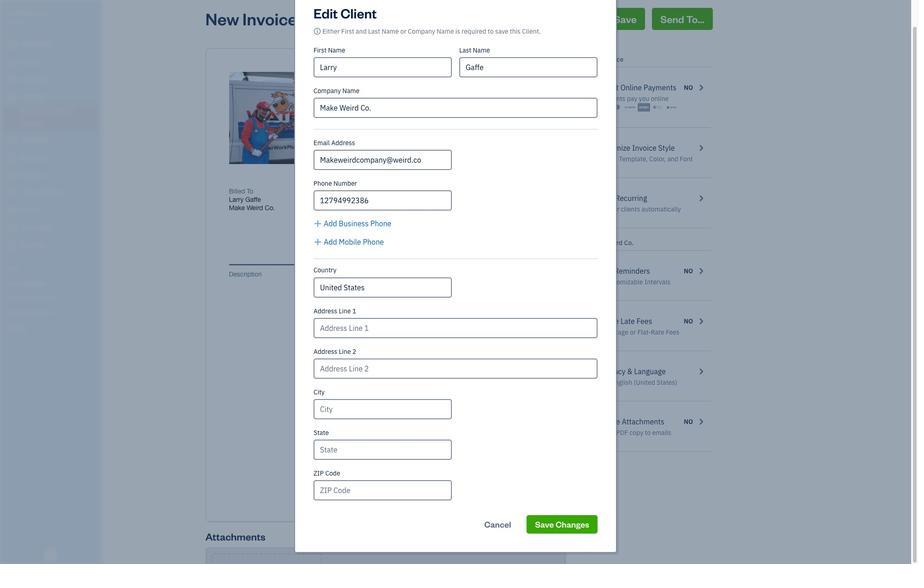 Task type: locate. For each thing, give the bounding box(es) containing it.
weird up send reminders
[[605, 239, 623, 247]]

fees up flat-
[[637, 317, 653, 326]]

or
[[401, 27, 407, 36], [630, 328, 636, 337]]

subtotal
[[452, 323, 476, 330]]

add left business
[[324, 219, 337, 228]]

send inside button
[[661, 12, 685, 25]]

billed to larry gaffe make weird co.
[[229, 188, 275, 212]]

phone inside button
[[371, 219, 392, 228]]

1 line from the top
[[339, 307, 351, 316]]

states)
[[657, 379, 678, 387]]

2 vertical spatial phone
[[363, 238, 384, 247]]

make down larry
[[229, 204, 245, 212]]

0 horizontal spatial save
[[535, 519, 554, 530]]

customizable
[[604, 278, 643, 286]]

1 horizontal spatial rate
[[651, 328, 665, 337]]

1 vertical spatial save
[[535, 519, 554, 530]]

add inside 'button'
[[324, 238, 337, 247]]

0 vertical spatial inc
[[36, 8, 49, 18]]

1 vertical spatial 0.00
[[529, 359, 542, 367]]

ZIP Code text field
[[314, 481, 452, 501]]

date of issue
[[319, 188, 357, 195]]

1 vertical spatial turtle
[[505, 72, 529, 80]]

date down issue date in mm/dd/yyyy format text box
[[333, 216, 346, 223]]

add left mobile
[[324, 238, 337, 247]]

1 vertical spatial attachments
[[206, 531, 266, 543]]

1 vertical spatial to
[[645, 429, 651, 437]]

clients down recurring
[[621, 205, 640, 214]]

turtle up owner
[[7, 8, 34, 18]]

0 vertical spatial and
[[356, 27, 367, 36]]

description
[[229, 271, 262, 278]]

0 vertical spatial amount
[[439, 370, 461, 377]]

add for add mobile phone
[[324, 238, 337, 247]]

0 vertical spatial first
[[341, 27, 354, 36]]

money image
[[6, 206, 17, 215]]

last down client
[[368, 27, 380, 36]]

first right either
[[341, 27, 354, 36]]

online
[[651, 95, 669, 103]]

(united
[[634, 379, 655, 387]]

3 chevronright image from the top
[[697, 266, 706, 277]]

attach pdf copy to emails
[[596, 429, 672, 437]]

turtle inside turtle inc 12794992386
[[505, 72, 529, 80]]

2 no from the top
[[684, 267, 693, 275]]

1 add from the top
[[324, 219, 337, 228]]

number
[[334, 179, 357, 188], [411, 188, 434, 195]]

usd, english (united states)
[[596, 379, 678, 387]]

12794992386
[[502, 81, 542, 88]]

settings
[[576, 42, 614, 55]]

first
[[341, 27, 354, 36], [314, 46, 327, 54]]

accept
[[596, 83, 619, 92]]

0.00
[[529, 323, 542, 330], [529, 359, 542, 367]]

send for send reminders
[[596, 267, 613, 276]]

1 vertical spatial plus image
[[314, 237, 322, 248]]

1 for from the top
[[576, 55, 586, 64]]

to...
[[687, 12, 705, 25]]

1
[[353, 307, 356, 316]]

1 vertical spatial phone
[[371, 219, 392, 228]]

0 horizontal spatial company
[[314, 87, 341, 95]]

1 vertical spatial make
[[229, 204, 245, 212]]

turtle for turtle inc owner
[[7, 8, 34, 18]]

plus image left business
[[314, 218, 322, 229]]

turtle inside turtle inc owner
[[7, 8, 34, 18]]

mastercard image
[[610, 103, 622, 112]]

5 chevronright image from the top
[[697, 417, 706, 428]]

Phone Number text field
[[314, 191, 452, 211]]

weird
[[247, 204, 263, 212], [605, 239, 623, 247]]

0 vertical spatial 0.00
[[529, 323, 542, 330]]

bill
[[596, 205, 605, 214]]

team members image
[[7, 280, 99, 287]]

clients down accept
[[606, 95, 626, 103]]

attachments
[[622, 417, 665, 427], [206, 531, 266, 543]]

new
[[206, 8, 239, 30]]

1 horizontal spatial company
[[408, 27, 435, 36]]

1 plus image from the top
[[314, 218, 322, 229]]

name left is
[[437, 27, 454, 36]]

0 horizontal spatial turtle
[[7, 8, 34, 18]]

send to...
[[661, 12, 705, 25]]

chevronright image
[[697, 82, 706, 93], [697, 143, 706, 154], [697, 266, 706, 277], [697, 366, 706, 377], [697, 417, 706, 428]]

due date
[[319, 216, 346, 223]]

to
[[247, 188, 254, 195]]

save button
[[606, 8, 645, 30]]

code
[[325, 470, 340, 478]]

line left 1
[[339, 307, 351, 316]]

chevronright image for no
[[697, 316, 706, 327]]

0 vertical spatial for
[[576, 55, 586, 64]]

2 vertical spatial address
[[314, 348, 337, 356]]

no
[[684, 83, 693, 92], [684, 267, 693, 275], [684, 317, 693, 326], [684, 418, 693, 426]]

make
[[596, 194, 614, 203], [229, 204, 245, 212], [588, 239, 604, 247]]

0 horizontal spatial rate
[[436, 271, 450, 278]]

turtle inc 12794992386
[[502, 72, 542, 88]]

amount left paid
[[439, 370, 461, 377]]

customize invoice style
[[596, 143, 675, 153]]

inc for turtle inc 12794992386
[[531, 72, 542, 80]]

1 vertical spatial inc
[[531, 72, 542, 80]]

clients
[[606, 95, 626, 103], [621, 205, 640, 214]]

add inside button
[[324, 219, 337, 228]]

address right email
[[331, 139, 355, 147]]

1 horizontal spatial inc
[[531, 72, 542, 80]]

percentage
[[596, 328, 629, 337]]

first down the primary icon
[[314, 46, 327, 54]]

2 plus image from the top
[[314, 237, 322, 248]]

1 chevronright image from the top
[[697, 193, 706, 204]]

zip code
[[314, 470, 340, 478]]

1 horizontal spatial or
[[630, 328, 636, 337]]

currency & language
[[596, 367, 666, 376]]

and down client
[[356, 27, 367, 36]]

at
[[596, 278, 602, 286]]

due left business
[[319, 216, 331, 223]]

1 vertical spatial fees
[[666, 328, 680, 337]]

0 vertical spatial send
[[661, 12, 685, 25]]

to left save at the top right
[[488, 27, 494, 36]]

inc inside turtle inc owner
[[36, 8, 49, 18]]

client.
[[522, 27, 541, 36]]

2 0.00 from the top
[[529, 359, 542, 367]]

phone right mobile
[[363, 238, 384, 247]]

0 vertical spatial co.
[[265, 204, 275, 212]]

0 vertical spatial or
[[401, 27, 407, 36]]

add business phone button
[[314, 218, 392, 229]]

mobile
[[339, 238, 361, 247]]

save up settings
[[614, 12, 637, 25]]

timer image
[[6, 189, 17, 198]]

1 vertical spatial or
[[630, 328, 636, 337]]

american express image
[[638, 103, 650, 112]]

0 vertical spatial attachments
[[622, 417, 665, 427]]

line
[[339, 307, 351, 316], [339, 348, 351, 356]]

1 vertical spatial amount
[[422, 394, 444, 401]]

0 horizontal spatial send
[[596, 267, 613, 276]]

address left 2
[[314, 348, 337, 356]]

0 vertical spatial add
[[324, 219, 337, 228]]

reminders
[[615, 267, 650, 276]]

recurring
[[615, 194, 647, 203]]

1 horizontal spatial number
[[411, 188, 434, 195]]

1 vertical spatial weird
[[605, 239, 623, 247]]

weird down gaffe on the top of page
[[247, 204, 263, 212]]

company left is
[[408, 27, 435, 36]]

to
[[488, 27, 494, 36], [645, 429, 651, 437]]

for
[[576, 55, 586, 64], [576, 239, 586, 247]]

send for send to...
[[661, 12, 685, 25]]

1 horizontal spatial save
[[614, 12, 637, 25]]

due down address line 2 text box
[[446, 394, 458, 401]]

due
[[319, 216, 331, 223], [446, 394, 458, 401]]

1 horizontal spatial fees
[[666, 328, 680, 337]]

usd,
[[596, 379, 610, 387]]

1 horizontal spatial weird
[[605, 239, 623, 247]]

address line 1
[[314, 307, 356, 316]]

payment image
[[6, 136, 17, 145]]

language
[[634, 367, 666, 376]]

client image
[[6, 58, 17, 67]]

name for first name
[[328, 46, 345, 54]]

2 add from the top
[[324, 238, 337, 247]]

0 vertical spatial weird
[[247, 204, 263, 212]]

make down bill
[[588, 239, 604, 247]]

2 line from the top
[[339, 348, 351, 356]]

cancel
[[484, 519, 511, 530]]

First Name text field
[[314, 57, 452, 78]]

chevronright image for send reminders
[[697, 266, 706, 277]]

no for send reminders
[[684, 267, 693, 275]]

&
[[628, 367, 633, 376]]

bank image
[[666, 103, 678, 112]]

Issue date in MM/DD/YYYY format text field
[[319, 196, 375, 203]]

phone inside 'button'
[[363, 238, 384, 247]]

name down either
[[328, 46, 345, 54]]

business
[[339, 219, 369, 228]]

0 horizontal spatial and
[[356, 27, 367, 36]]

turtle up "12794992386"
[[505, 72, 529, 80]]

0 vertical spatial line
[[339, 307, 351, 316]]

inc
[[36, 8, 49, 18], [531, 72, 542, 80]]

City text field
[[314, 400, 452, 420]]

0 horizontal spatial weird
[[247, 204, 263, 212]]

and
[[356, 27, 367, 36], [668, 155, 679, 163]]

address
[[331, 139, 355, 147], [314, 307, 337, 316], [314, 348, 337, 356]]

1 vertical spatial add
[[324, 238, 337, 247]]

name
[[382, 27, 399, 36], [437, 27, 454, 36], [328, 46, 345, 54], [473, 46, 490, 54], [343, 87, 360, 95]]

either
[[323, 27, 340, 36]]

send left to...
[[661, 12, 685, 25]]

amount inside total amount paid
[[439, 370, 461, 377]]

send
[[661, 12, 685, 25], [596, 267, 613, 276]]

1 horizontal spatial first
[[341, 27, 354, 36]]

or left flat-
[[630, 328, 636, 337]]

copy
[[630, 429, 644, 437]]

1 vertical spatial co.
[[624, 239, 634, 247]]

Email Address text field
[[314, 150, 452, 170]]

save inside save button
[[614, 12, 637, 25]]

0 vertical spatial company
[[408, 27, 435, 36]]

1 vertical spatial line
[[339, 348, 351, 356]]

chevronright image
[[697, 193, 706, 204], [697, 316, 706, 327]]

save
[[495, 27, 509, 36]]

bank connections image
[[7, 309, 99, 316]]

plus image
[[314, 218, 322, 229], [314, 237, 322, 248]]

1 horizontal spatial turtle
[[505, 72, 529, 80]]

save left the changes
[[535, 519, 554, 530]]

0 horizontal spatial last
[[368, 27, 380, 36]]

plus image for add mobile phone
[[314, 237, 322, 248]]

Company Name text field
[[314, 98, 598, 118]]

address left 1
[[314, 307, 337, 316]]

amount
[[439, 370, 461, 377], [422, 394, 444, 401]]

invoice inside settings for this invoice
[[602, 55, 624, 64]]

date left of
[[319, 188, 333, 195]]

0 horizontal spatial fees
[[637, 317, 653, 326]]

inc inside turtle inc 12794992386
[[531, 72, 542, 80]]

online
[[621, 83, 642, 92]]

0 horizontal spatial attachments
[[206, 531, 266, 543]]

phone left of
[[314, 179, 332, 188]]

1 no from the top
[[684, 83, 693, 92]]

1 vertical spatial address
[[314, 307, 337, 316]]

edit
[[314, 4, 338, 22]]

make up bill
[[596, 194, 614, 203]]

1 vertical spatial for
[[576, 239, 586, 247]]

phone
[[314, 179, 332, 188], [371, 219, 392, 228], [363, 238, 384, 247]]

1 vertical spatial chevronright image
[[697, 316, 706, 327]]

either first and last name or company name is required to save this client.
[[323, 27, 541, 36]]

1 horizontal spatial last
[[459, 46, 472, 54]]

1 chevronright image from the top
[[697, 82, 706, 93]]

number for phone number
[[334, 179, 357, 188]]

let
[[596, 95, 605, 103]]

add mobile phone button
[[314, 237, 384, 248]]

company down first name
[[314, 87, 341, 95]]

total
[[463, 359, 476, 367]]

name down first name text field
[[343, 87, 360, 95]]

1 vertical spatial first
[[314, 46, 327, 54]]

amount down address line 2 text box
[[422, 394, 444, 401]]

to right copy
[[645, 429, 651, 437]]

invoice
[[243, 8, 297, 30], [602, 55, 624, 64], [632, 143, 657, 153], [389, 188, 409, 195], [596, 417, 620, 427]]

0 horizontal spatial inc
[[36, 8, 49, 18]]

zip
[[314, 470, 324, 478]]

save inside save changes button
[[535, 519, 554, 530]]

plus image down due date
[[314, 237, 322, 248]]

0 vertical spatial to
[[488, 27, 494, 36]]

0 horizontal spatial co.
[[265, 204, 275, 212]]

email address
[[314, 139, 355, 147]]

co. inside billed to larry gaffe make weird co.
[[265, 204, 275, 212]]

1 vertical spatial due
[[446, 394, 458, 401]]

or up first name text field
[[401, 27, 407, 36]]

2 chevronright image from the top
[[697, 316, 706, 327]]

0 vertical spatial chevronright image
[[697, 193, 706, 204]]

0 vertical spatial turtle
[[7, 8, 34, 18]]

2 for from the top
[[576, 239, 586, 247]]

apps image
[[7, 265, 99, 272]]

1 horizontal spatial and
[[668, 155, 679, 163]]

send up at
[[596, 267, 613, 276]]

0 horizontal spatial to
[[488, 27, 494, 36]]

settings image
[[7, 324, 99, 331]]

1 horizontal spatial to
[[645, 429, 651, 437]]

company
[[408, 27, 435, 36], [314, 87, 341, 95]]

0 horizontal spatial due
[[319, 216, 331, 223]]

0 vertical spatial due
[[319, 216, 331, 223]]

save changes
[[535, 519, 590, 530]]

0 vertical spatial plus image
[[314, 218, 322, 229]]

1 horizontal spatial send
[[661, 12, 685, 25]]

0 vertical spatial save
[[614, 12, 637, 25]]

fees right flat-
[[666, 328, 680, 337]]

4 no from the top
[[684, 418, 693, 426]]

no for invoice attachments
[[684, 418, 693, 426]]

0 horizontal spatial number
[[334, 179, 357, 188]]

chevronright image for accept online payments
[[697, 82, 706, 93]]

line left 2
[[339, 348, 351, 356]]

1 vertical spatial send
[[596, 267, 613, 276]]

1 vertical spatial company
[[314, 87, 341, 95]]

last down is
[[459, 46, 472, 54]]

and down style
[[668, 155, 679, 163]]

rate
[[436, 271, 450, 278], [651, 328, 665, 337]]

change template, color, and font
[[596, 155, 693, 163]]

name down required
[[473, 46, 490, 54]]

1 vertical spatial clients
[[621, 205, 640, 214]]

save
[[614, 12, 637, 25], [535, 519, 554, 530]]

items and services image
[[7, 294, 99, 302]]

phone down phone number text field
[[371, 219, 392, 228]]

apple pay image
[[652, 103, 664, 112]]

3 no from the top
[[684, 317, 693, 326]]



Task type: vqa. For each thing, say whether or not it's contained in the screenshot.
Have Lots of Clients? image
no



Task type: describe. For each thing, give the bounding box(es) containing it.
add for add business phone
[[324, 219, 337, 228]]

accept online payments
[[596, 83, 677, 92]]

new invoice
[[206, 8, 297, 30]]

chevronright image for invoice attachments
[[697, 417, 706, 428]]

Country text field
[[315, 279, 451, 297]]

currencyandlanguage image
[[582, 366, 590, 377]]

2
[[353, 348, 356, 356]]

1 0.00 from the top
[[529, 323, 542, 330]]

style
[[659, 143, 675, 153]]

invoice image
[[6, 93, 17, 102]]

2 chevronright image from the top
[[697, 143, 706, 154]]

0 vertical spatial date
[[319, 188, 333, 195]]

chart image
[[6, 224, 17, 233]]

cancel button
[[476, 516, 520, 534]]

flat-
[[638, 328, 651, 337]]

expense image
[[6, 154, 17, 163]]

State text field
[[315, 441, 451, 459]]

send reminders
[[596, 267, 650, 276]]

name for company name
[[343, 87, 360, 95]]

invoice number
[[389, 188, 434, 195]]

1 vertical spatial and
[[668, 155, 679, 163]]

edit client
[[314, 4, 377, 22]]

line for 2
[[339, 348, 351, 356]]

add mobile phone
[[324, 238, 384, 247]]

Address Line 2 text field
[[314, 359, 598, 379]]

report image
[[6, 241, 17, 250]]

turtle inc owner
[[7, 8, 49, 25]]

project image
[[6, 171, 17, 180]]

1 vertical spatial rate
[[651, 328, 665, 337]]

first name
[[314, 46, 345, 54]]

1 vertical spatial date
[[333, 216, 346, 223]]

this
[[588, 55, 600, 64]]

required
[[462, 27, 486, 36]]

charge
[[596, 317, 619, 326]]

name up first name text field
[[382, 27, 399, 36]]

template,
[[619, 155, 648, 163]]

address for address line 2
[[314, 348, 337, 356]]

1 vertical spatial last
[[459, 46, 472, 54]]

let clients pay you online
[[596, 95, 669, 103]]

0 vertical spatial phone
[[314, 179, 332, 188]]

city
[[314, 388, 325, 397]]

0 vertical spatial fees
[[637, 317, 653, 326]]

pay
[[627, 95, 638, 103]]

for inside settings for this invoice
[[576, 55, 586, 64]]

email
[[314, 139, 330, 147]]

issue
[[342, 188, 357, 195]]

changes
[[556, 519, 590, 530]]

paid
[[463, 370, 476, 377]]

color,
[[650, 155, 666, 163]]

address for address line 1
[[314, 307, 337, 316]]

chevronright image for make recurring
[[697, 193, 706, 204]]

currency
[[596, 367, 626, 376]]

of
[[335, 188, 340, 195]]

add business phone
[[324, 219, 392, 228]]

visa image
[[596, 103, 608, 112]]

owner
[[7, 18, 24, 25]]

attach
[[596, 429, 615, 437]]

is
[[456, 27, 460, 36]]

your
[[607, 205, 620, 214]]

save changes button
[[527, 516, 598, 534]]

last name
[[459, 46, 490, 54]]

client
[[341, 4, 377, 22]]

percentage or flat-rate fees
[[596, 328, 680, 337]]

make recurring
[[596, 194, 647, 203]]

send to... button
[[652, 8, 713, 30]]

no for accept online payments
[[684, 83, 693, 92]]

estimate image
[[6, 75, 17, 84]]

1 horizontal spatial due
[[446, 394, 458, 401]]

Notes text field
[[229, 440, 542, 448]]

0 vertical spatial rate
[[436, 271, 450, 278]]

dashboard image
[[6, 40, 17, 49]]

settings for this invoice
[[576, 42, 624, 64]]

discover image
[[624, 103, 636, 112]]

0 vertical spatial last
[[368, 27, 380, 36]]

late
[[621, 317, 635, 326]]

name for last name
[[473, 46, 490, 54]]

charge late fees
[[596, 317, 653, 326]]

this
[[510, 27, 521, 36]]

invoice attachments
[[596, 417, 665, 427]]

state
[[314, 429, 329, 437]]

phone number
[[314, 179, 357, 188]]

phone for add business phone
[[371, 219, 392, 228]]

0 vertical spatial address
[[331, 139, 355, 147]]

phone for add mobile phone
[[363, 238, 384, 247]]

font
[[680, 155, 693, 163]]

billed
[[229, 188, 245, 195]]

amount due
[[422, 394, 458, 401]]

turtle for turtle inc 12794992386
[[505, 72, 529, 80]]

primary image
[[314, 27, 321, 36]]

1 horizontal spatial co.
[[624, 239, 634, 247]]

bill your clients automatically
[[596, 205, 681, 214]]

2 vertical spatial make
[[588, 239, 604, 247]]

0 horizontal spatial or
[[401, 27, 407, 36]]

plus image for add business phone
[[314, 218, 322, 229]]

Last Name text field
[[459, 57, 598, 78]]

customize
[[596, 143, 631, 153]]

make inside billed to larry gaffe make weird co.
[[229, 204, 245, 212]]

Address Line 1 text field
[[314, 318, 598, 339]]

for make weird co.
[[576, 239, 634, 247]]

0 horizontal spatial first
[[314, 46, 327, 54]]

payments
[[644, 83, 677, 92]]

larry
[[229, 196, 244, 203]]

inc for turtle inc owner
[[36, 8, 49, 18]]

change
[[596, 155, 618, 163]]

no for charge late fees
[[684, 317, 693, 326]]

pdf
[[616, 429, 628, 437]]

4 chevronright image from the top
[[697, 366, 706, 377]]

main element
[[0, 0, 125, 565]]

line for 1
[[339, 307, 351, 316]]

save for save
[[614, 12, 637, 25]]

country
[[314, 266, 337, 274]]

total amount paid
[[439, 359, 476, 377]]

0 vertical spatial make
[[596, 194, 614, 203]]

freshbooks image
[[43, 550, 58, 561]]

automatically
[[642, 205, 681, 214]]

weird inside billed to larry gaffe make weird co.
[[247, 204, 263, 212]]

address line 2
[[314, 348, 356, 356]]

latefees image
[[582, 316, 590, 327]]

intervals
[[645, 278, 671, 286]]

1 horizontal spatial attachments
[[622, 417, 665, 427]]

save for save changes
[[535, 519, 554, 530]]

gaffe
[[245, 196, 261, 203]]

number for invoice number
[[411, 188, 434, 195]]

0 vertical spatial clients
[[606, 95, 626, 103]]

at customizable intervals
[[596, 278, 671, 286]]



